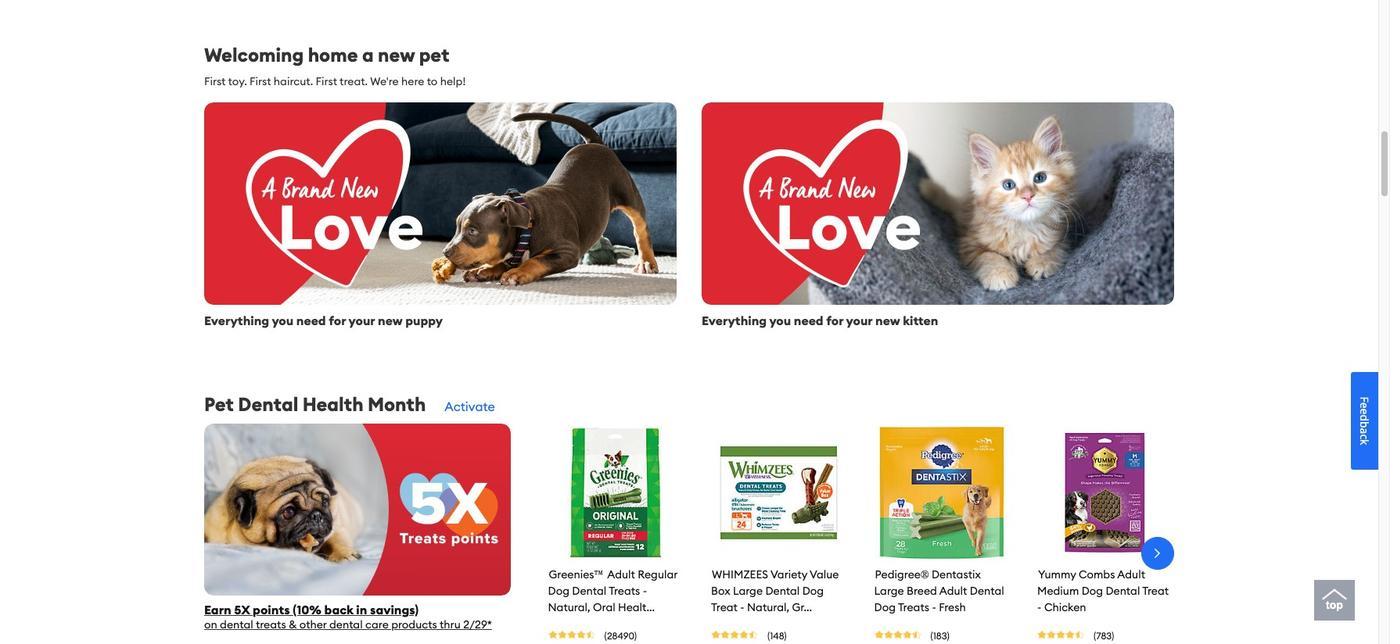 Task type: describe. For each thing, give the bounding box(es) containing it.
4.6284 out of 5 stars selected element
[[711, 631, 758, 640]]

a brand new love logo and a cat laying down image
[[702, 102, 1174, 305]]

care
[[365, 618, 389, 632]]

variety
[[770, 567, 807, 582]]

dental for whimzees variety value box large dental dog treat - natural, gr...
[[765, 584, 800, 598]]

dentastix
[[932, 567, 981, 582]]

puppy
[[405, 313, 443, 328]]

(783)
[[1094, 630, 1114, 642]]

dog inside whimzees variety value box large dental dog treat - natural, gr...
[[802, 584, 824, 598]]

k
[[1357, 440, 1372, 445]]

f e e d b a c k
[[1357, 397, 1372, 445]]

need for kitten
[[794, 313, 823, 328]]

whimzees variety value box large dental dog treat - natural, gr... link
[[711, 567, 839, 615]]

(10%
[[293, 602, 322, 618]]

haircut.
[[274, 74, 313, 88]]

your for kitten
[[846, 313, 873, 328]]

oral
[[593, 600, 615, 614]]

placeholder image for variety
[[711, 425, 846, 560]]

medium
[[1037, 584, 1079, 598]]

gr...
[[792, 600, 812, 614]]

everything you need for your new puppy link
[[204, 102, 677, 330]]

greenies™
[[549, 567, 605, 582]]

- inside pedigree® dentastix large breed adult dental dog treats - fresh
[[932, 600, 936, 614]]

f
[[1357, 397, 1372, 403]]

combs
[[1079, 567, 1115, 582]]

earn
[[204, 602, 231, 618]]

d
[[1357, 415, 1372, 422]]

(148)
[[768, 630, 787, 642]]

everything for everything you need for your new puppy
[[204, 313, 269, 328]]

everything you need for your new puppy
[[204, 313, 443, 328]]

greenies™ adult regular dog dental treats - natural, oral healt... link
[[548, 567, 678, 615]]

treat inside yummy combs adult medium dog dental treat - chicken
[[1142, 584, 1169, 598]]

4.5147 out of 5 stars selected element
[[1037, 631, 1084, 640]]

here
[[401, 74, 424, 88]]

- inside 'greenies™ adult regular dog dental treats - natural, oral healt...'
[[643, 584, 647, 598]]

new for everything you need for your new puppy
[[378, 313, 403, 328]]

everything you need for your new kitten
[[702, 313, 938, 328]]

a brand new love logo and a dog playing with a toy image
[[204, 102, 677, 305]]

treats inside 'greenies™ adult regular dog dental treats - natural, oral healt...'
[[609, 584, 640, 598]]

b
[[1357, 422, 1372, 428]]

new for everything you need for your new kitten
[[875, 313, 900, 328]]

kitten
[[903, 313, 938, 328]]

on
[[204, 618, 217, 632]]

welcoming
[[204, 43, 304, 66]]

natural, inside whimzees variety value box large dental dog treat - natural, gr...
[[747, 600, 789, 614]]

5x
[[234, 602, 250, 618]]

3 first from the left
[[316, 74, 337, 88]]

whimzees variety value box large dental dog treat - natural, gr...
[[711, 567, 839, 614]]

box
[[711, 584, 730, 598]]

breed
[[907, 584, 937, 598]]

treat inside whimzees variety value box large dental dog treat - natural, gr...
[[711, 600, 738, 614]]

natural, inside 'greenies™ adult regular dog dental treats - natural, oral healt...'
[[548, 600, 590, 614]]

pet
[[204, 393, 234, 416]]

c
[[1357, 434, 1372, 440]]

you for everything you need for your new puppy
[[272, 313, 294, 328]]

chicken
[[1044, 600, 1086, 614]]

everything for everything you need for your new kitten
[[702, 313, 767, 328]]

a inside f e e d b a c k button
[[1357, 428, 1372, 434]]

we're
[[370, 74, 399, 88]]

thru
[[440, 618, 461, 632]]

earn 5x points (10% back in savings) on dental treats & other dental care products thru 2/29*
[[204, 602, 492, 632]]

pet dental health month
[[204, 393, 426, 416]]

a inside welcoming home a new pet first toy. first haircut. first treat. we're here to help!
[[362, 43, 374, 66]]



Task type: locate. For each thing, give the bounding box(es) containing it.
natural, up (148)
[[747, 600, 789, 614]]

1 horizontal spatial treats
[[898, 600, 929, 614]]

points
[[253, 602, 290, 618]]

(183)
[[931, 630, 949, 642]]

1 your from the left
[[349, 313, 375, 328]]

everything you need for your new kitten link
[[702, 102, 1174, 330]]

yummy combs adult medium dog dental treat - chicken
[[1037, 567, 1169, 614]]

2 your from the left
[[846, 313, 873, 328]]

dog inside yummy combs adult medium dog dental treat - chicken
[[1082, 584, 1103, 598]]

1 horizontal spatial adult
[[939, 584, 967, 598]]

adult right combs
[[1117, 567, 1145, 582]]

dog inside 'greenies™ adult regular dog dental treats - natural, oral healt...'
[[548, 584, 569, 598]]

2/29*
[[463, 618, 492, 632]]

4.4872 out of 5 stars selected element
[[548, 631, 595, 640]]

dental right on on the bottom of page
[[220, 618, 253, 632]]

2 e from the top
[[1357, 409, 1372, 415]]

your left kitten
[[846, 313, 873, 328]]

1 vertical spatial treat
[[711, 600, 738, 614]]

treats inside pedigree® dentastix large breed adult dental dog treats - fresh
[[898, 600, 929, 614]]

back
[[324, 602, 353, 618]]

everything
[[204, 313, 269, 328], [702, 313, 767, 328]]

1 horizontal spatial everything
[[702, 313, 767, 328]]

for
[[329, 313, 346, 328], [826, 313, 844, 328]]

2 horizontal spatial adult
[[1117, 567, 1145, 582]]

large inside pedigree® dentastix large breed adult dental dog treats - fresh
[[874, 584, 904, 598]]

need
[[296, 313, 326, 328], [794, 313, 823, 328]]

treats
[[609, 584, 640, 598], [898, 600, 929, 614]]

dental
[[238, 393, 298, 416], [572, 584, 607, 598], [765, 584, 800, 598], [970, 584, 1004, 598], [1106, 584, 1140, 598]]

0 vertical spatial a
[[362, 43, 374, 66]]

dental down variety
[[765, 584, 800, 598]]

4.7322 out of 5 stars selected element
[[874, 631, 921, 640]]

natural, up '4.4872 out of 5 stars selected' element
[[548, 600, 590, 614]]

products
[[391, 618, 437, 632]]

(28490)
[[604, 630, 637, 642]]

new up we're
[[378, 43, 415, 66]]

dental right the pet on the bottom
[[238, 393, 298, 416]]

first
[[204, 74, 226, 88], [250, 74, 271, 88], [316, 74, 337, 88]]

placeholder image for combs
[[1037, 425, 1172, 560]]

- up the 4.6284 out of 5 stars selected element
[[740, 600, 745, 614]]

home
[[308, 43, 358, 66]]

whimzees
[[712, 567, 768, 582]]

2 everything from the left
[[702, 313, 767, 328]]

3 placeholder image from the left
[[874, 425, 1009, 560]]

treats
[[256, 618, 286, 632]]

1 horizontal spatial dental
[[329, 618, 363, 632]]

first left treat.
[[316, 74, 337, 88]]

0 horizontal spatial large
[[733, 584, 763, 598]]

2 large from the left
[[874, 584, 904, 598]]

pedigree®
[[875, 567, 929, 582]]

fresh
[[939, 600, 966, 614]]

pet
[[419, 43, 449, 66]]

a up "k"
[[1357, 428, 1372, 434]]

treat
[[1142, 584, 1169, 598], [711, 600, 738, 614]]

treat.
[[340, 74, 368, 88]]

new left puppy
[[378, 313, 403, 328]]

a
[[362, 43, 374, 66], [1357, 428, 1372, 434]]

0 horizontal spatial first
[[204, 74, 226, 88]]

health
[[302, 393, 363, 416]]

dental down greenies™
[[572, 584, 607, 598]]

activate link
[[445, 399, 495, 415]]

dental for yummy combs adult medium dog dental treat - chicken
[[1106, 584, 1140, 598]]

help!
[[440, 74, 466, 88]]

2 placeholder image from the left
[[711, 425, 846, 560]]

top
[[1326, 599, 1343, 612]]

1 need from the left
[[296, 313, 326, 328]]

toy.
[[228, 74, 247, 88]]

4 placeholder image from the left
[[1037, 425, 1172, 560]]

0 horizontal spatial treats
[[609, 584, 640, 598]]

&
[[289, 618, 297, 632]]

treat down box
[[711, 600, 738, 614]]

yummy combs adult medium dog dental treat - chicken link
[[1037, 567, 1169, 615]]

1 everything from the left
[[204, 313, 269, 328]]

savings)
[[370, 602, 419, 618]]

you for everything you need for your new kitten
[[769, 313, 791, 328]]

large
[[733, 584, 763, 598], [874, 584, 904, 598]]

1 large from the left
[[733, 584, 763, 598]]

- down medium
[[1037, 600, 1042, 614]]

in
[[356, 602, 367, 618]]

0 horizontal spatial treat
[[711, 600, 738, 614]]

placeholder image
[[548, 425, 683, 560], [711, 425, 846, 560], [874, 425, 1009, 560], [1037, 425, 1172, 560]]

month
[[368, 393, 426, 416]]

pedigree® dentastix large breed adult dental dog treats - fresh link
[[874, 567, 1004, 615]]

1 horizontal spatial treat
[[1142, 584, 1169, 598]]

first right toy.
[[250, 74, 271, 88]]

placeholder image for dentastix
[[874, 425, 1009, 560]]

2 you from the left
[[769, 313, 791, 328]]

dog up gr...
[[802, 584, 824, 598]]

your for puppy
[[349, 313, 375, 328]]

e down f
[[1357, 409, 1372, 415]]

1 horizontal spatial first
[[250, 74, 271, 88]]

2 first from the left
[[250, 74, 271, 88]]

1 horizontal spatial need
[[794, 313, 823, 328]]

f e e d b a c k button
[[1351, 372, 1378, 470]]

for for kitten
[[826, 313, 844, 328]]

greenies™ adult regular dog dental treats - natural, oral healt...
[[548, 567, 678, 614]]

large down whimzees
[[733, 584, 763, 598]]

1 horizontal spatial you
[[769, 313, 791, 328]]

healt...
[[618, 600, 655, 614]]

adult inside 'greenies™ adult regular dog dental treats - natural, oral healt...'
[[607, 567, 635, 582]]

adult inside pedigree® dentastix large breed adult dental dog treats - fresh
[[939, 584, 967, 598]]

1 horizontal spatial your
[[846, 313, 873, 328]]

adult
[[607, 567, 635, 582], [1117, 567, 1145, 582], [939, 584, 967, 598]]

1 horizontal spatial large
[[874, 584, 904, 598]]

0 horizontal spatial a
[[362, 43, 374, 66]]

for for puppy
[[329, 313, 346, 328]]

- left fresh on the bottom right of page
[[932, 600, 936, 614]]

0 vertical spatial treats
[[609, 584, 640, 598]]

a up treat.
[[362, 43, 374, 66]]

1 natural, from the left
[[548, 600, 590, 614]]

0 horizontal spatial your
[[349, 313, 375, 328]]

dog up 4.7322 out of 5 stars selected element
[[874, 600, 896, 614]]

2 need from the left
[[794, 313, 823, 328]]

new
[[378, 43, 415, 66], [378, 313, 403, 328], [875, 313, 900, 328]]

natural,
[[548, 600, 590, 614], [747, 600, 789, 614]]

1 vertical spatial a
[[1357, 428, 1372, 434]]

5x treats points message and a dog chewing a treat image
[[204, 424, 511, 596]]

1 vertical spatial treats
[[898, 600, 929, 614]]

1 for from the left
[[329, 313, 346, 328]]

1 e from the top
[[1357, 403, 1372, 409]]

regular
[[638, 567, 678, 582]]

value
[[810, 567, 839, 582]]

yummy
[[1038, 567, 1076, 582]]

1 first from the left
[[204, 74, 226, 88]]

dental for pedigree® dentastix large breed adult dental dog treats - fresh
[[970, 584, 1004, 598]]

dental inside yummy combs adult medium dog dental treat - chicken
[[1106, 584, 1140, 598]]

1 horizontal spatial for
[[826, 313, 844, 328]]

dental down combs
[[1106, 584, 1140, 598]]

treats down "breed"
[[898, 600, 929, 614]]

other
[[299, 618, 327, 632]]

2 horizontal spatial first
[[316, 74, 337, 88]]

dental inside 'greenies™ adult regular dog dental treats - natural, oral healt...'
[[572, 584, 607, 598]]

adult up healt...
[[607, 567, 635, 582]]

to
[[427, 74, 438, 88]]

dental left "care"
[[329, 618, 363, 632]]

- inside whimzees variety value box large dental dog treat - natural, gr...
[[740, 600, 745, 614]]

chevron right image
[[1150, 546, 1166, 562]]

treat down chevron right icon
[[1142, 584, 1169, 598]]

welcoming home a new pet first toy. first haircut. first treat. we're here to help!
[[204, 43, 466, 88]]

0 horizontal spatial everything
[[204, 313, 269, 328]]

1 dental from the left
[[220, 618, 253, 632]]

adult up fresh on the bottom right of page
[[939, 584, 967, 598]]

dental
[[220, 618, 253, 632], [329, 618, 363, 632]]

0 horizontal spatial adult
[[607, 567, 635, 582]]

-
[[643, 584, 647, 598], [740, 600, 745, 614], [932, 600, 936, 614], [1037, 600, 1042, 614]]

1 horizontal spatial a
[[1357, 428, 1372, 434]]

adult inside yummy combs adult medium dog dental treat - chicken
[[1117, 567, 1145, 582]]

you
[[272, 313, 294, 328], [769, 313, 791, 328]]

dog down combs
[[1082, 584, 1103, 598]]

1 horizontal spatial natural,
[[747, 600, 789, 614]]

treats up healt...
[[609, 584, 640, 598]]

2 for from the left
[[826, 313, 844, 328]]

2 dental from the left
[[329, 618, 363, 632]]

pedigree® dentastix large breed adult dental dog treats - fresh
[[874, 567, 1004, 614]]

- inside yummy combs adult medium dog dental treat - chicken
[[1037, 600, 1042, 614]]

back to top image
[[1322, 583, 1347, 608]]

your left puppy
[[349, 313, 375, 328]]

large down pedigree®
[[874, 584, 904, 598]]

first left toy.
[[204, 74, 226, 88]]

- up healt...
[[643, 584, 647, 598]]

0 horizontal spatial you
[[272, 313, 294, 328]]

dental down dentastix
[[970, 584, 1004, 598]]

1 you from the left
[[272, 313, 294, 328]]

0 horizontal spatial need
[[296, 313, 326, 328]]

0 horizontal spatial for
[[329, 313, 346, 328]]

dog down greenies™
[[548, 584, 569, 598]]

dental inside whimzees variety value box large dental dog treat - natural, gr...
[[765, 584, 800, 598]]

dental inside pedigree® dentastix large breed adult dental dog treats - fresh
[[970, 584, 1004, 598]]

large inside whimzees variety value box large dental dog treat - natural, gr...
[[733, 584, 763, 598]]

need for puppy
[[296, 313, 326, 328]]

0 horizontal spatial natural,
[[548, 600, 590, 614]]

2 natural, from the left
[[747, 600, 789, 614]]

e up d
[[1357, 403, 1372, 409]]

dog
[[548, 584, 569, 598], [802, 584, 824, 598], [1082, 584, 1103, 598], [874, 600, 896, 614]]

new left kitten
[[875, 313, 900, 328]]

placeholder image for adult
[[548, 425, 683, 560]]

new inside welcoming home a new pet first toy. first haircut. first treat. we're here to help!
[[378, 43, 415, 66]]

0 horizontal spatial dental
[[220, 618, 253, 632]]

0 vertical spatial treat
[[1142, 584, 1169, 598]]

1 placeholder image from the left
[[548, 425, 683, 560]]

e
[[1357, 403, 1372, 409], [1357, 409, 1372, 415]]

dog inside pedigree® dentastix large breed adult dental dog treats - fresh
[[874, 600, 896, 614]]

your
[[349, 313, 375, 328], [846, 313, 873, 328]]

activate
[[445, 399, 495, 415]]



Task type: vqa. For each thing, say whether or not it's contained in the screenshot.
e
yes



